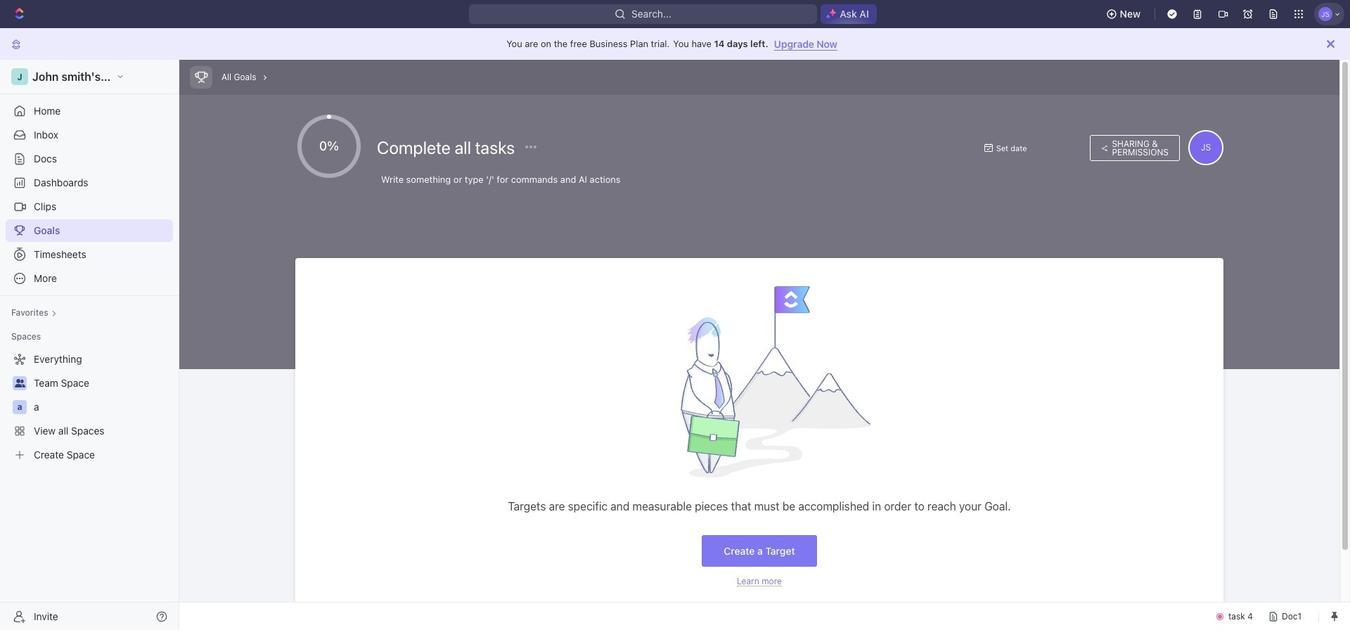 Task type: describe. For each thing, give the bounding box(es) containing it.
sidebar navigation
[[0, 60, 182, 630]]

tree inside 'sidebar' navigation
[[6, 348, 173, 466]]



Task type: vqa. For each thing, say whether or not it's contained in the screenshot.
a, , element
yes



Task type: locate. For each thing, give the bounding box(es) containing it.
a, , element
[[13, 400, 27, 414]]

user group image
[[14, 379, 25, 387]]

tree
[[6, 348, 173, 466]]

john smith's workspace, , element
[[11, 68, 28, 85]]



